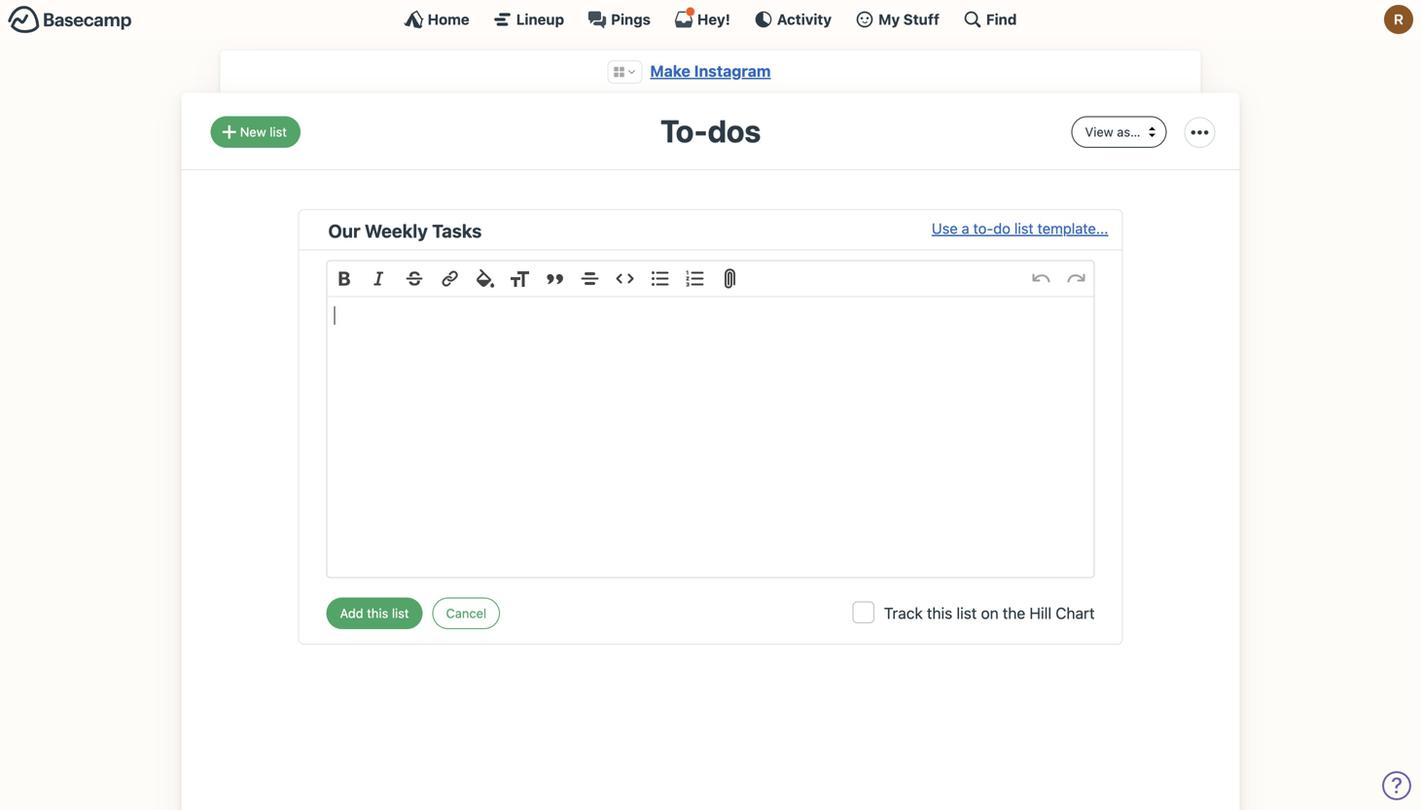 Task type: locate. For each thing, give the bounding box(es) containing it.
home link
[[404, 10, 470, 29]]

0 vertical spatial list
[[270, 124, 287, 139]]

use a to-do list template...
[[932, 220, 1109, 237]]

ruby image
[[1384, 5, 1414, 34]]

home
[[428, 11, 470, 28]]

lineup link
[[493, 10, 564, 29]]

my
[[879, 11, 900, 28]]

To-do list description: Add extra details or attach a file text field
[[327, 297, 1094, 577]]

make instagram link
[[650, 62, 771, 80]]

use a to-do list template... link
[[932, 217, 1109, 245]]

make instagram
[[650, 62, 771, 80]]

pings
[[611, 11, 651, 28]]

new list
[[240, 124, 287, 139]]

1 vertical spatial list
[[1015, 220, 1034, 237]]

to-
[[973, 220, 994, 237]]

hill chart
[[1030, 604, 1095, 622]]

list right new
[[270, 124, 287, 139]]

hey!
[[697, 11, 730, 28]]

the
[[1003, 604, 1026, 622]]

this
[[927, 604, 953, 622]]

2 horizontal spatial list
[[1015, 220, 1034, 237]]

list right do
[[1015, 220, 1034, 237]]

list
[[270, 124, 287, 139], [1015, 220, 1034, 237], [957, 604, 977, 622]]

track this list on the hill chart
[[884, 604, 1095, 622]]

instagram
[[694, 62, 771, 80]]

do
[[993, 220, 1011, 237]]

view as… button
[[1072, 116, 1167, 148]]

find button
[[963, 10, 1017, 29]]

0 horizontal spatial list
[[270, 124, 287, 139]]

view
[[1085, 124, 1114, 139]]

None submit
[[326, 598, 423, 629]]

list inside "use a to-do list template..." link
[[1015, 220, 1034, 237]]

new list link
[[211, 116, 301, 148]]

activity link
[[754, 10, 832, 29]]

cancel button
[[432, 598, 500, 629]]

as…
[[1117, 124, 1141, 139]]

switch accounts image
[[8, 5, 132, 35]]

track
[[884, 604, 923, 622]]

2 vertical spatial list
[[957, 604, 977, 622]]

list left on
[[957, 604, 977, 622]]

my stuff
[[879, 11, 940, 28]]



Task type: vqa. For each thing, say whether or not it's contained in the screenshot.
tim burton image
no



Task type: describe. For each thing, give the bounding box(es) containing it.
to-
[[660, 112, 708, 149]]

template...
[[1038, 220, 1109, 237]]

activity
[[777, 11, 832, 28]]

hey! button
[[674, 7, 730, 29]]

to-dos
[[660, 112, 761, 149]]

pings button
[[588, 10, 651, 29]]

list inside the new list link
[[270, 124, 287, 139]]

1 horizontal spatial list
[[957, 604, 977, 622]]

find
[[986, 11, 1017, 28]]

main element
[[0, 0, 1421, 38]]

new
[[240, 124, 266, 139]]

my stuff button
[[855, 10, 940, 29]]

cancel
[[446, 606, 487, 621]]

lineup
[[516, 11, 564, 28]]

dos
[[708, 112, 761, 149]]

use
[[932, 220, 958, 237]]

stuff
[[904, 11, 940, 28]]

view as…
[[1085, 124, 1141, 139]]

Name this list… text field
[[328, 217, 932, 245]]

a
[[962, 220, 970, 237]]

make
[[650, 62, 691, 80]]

on
[[981, 604, 999, 622]]



